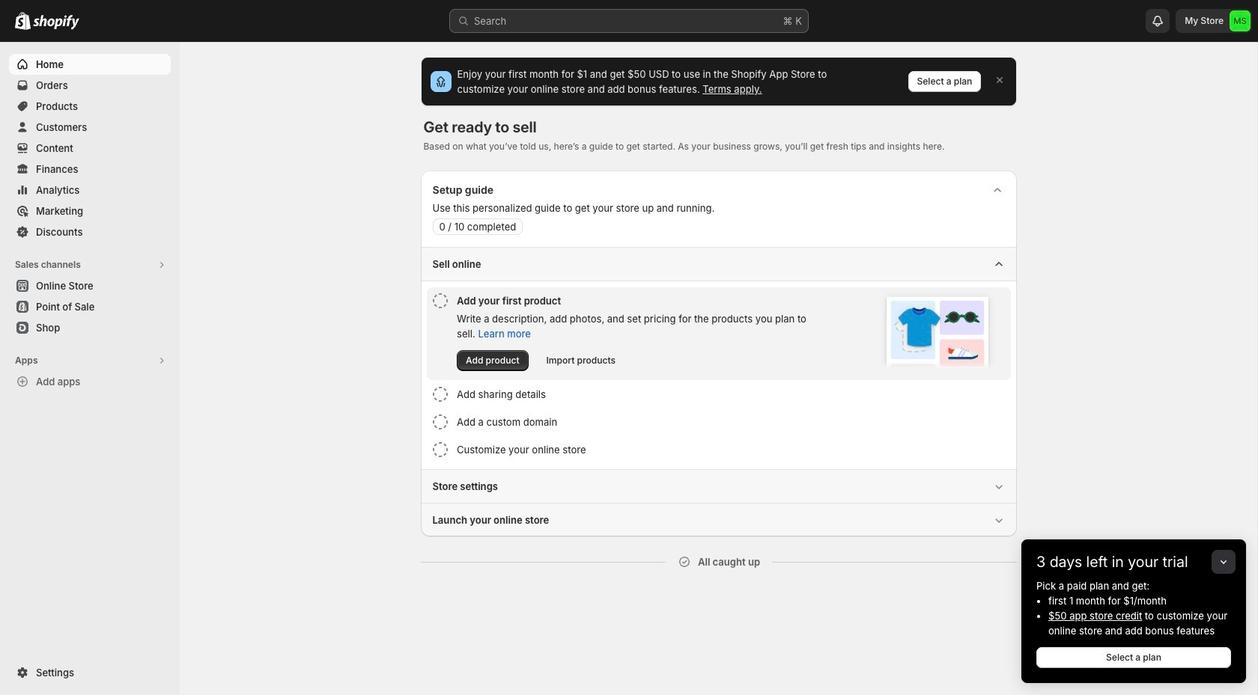 Task type: locate. For each thing, give the bounding box(es) containing it.
mark customize your online store as done image
[[433, 443, 448, 458]]

add sharing details group
[[427, 381, 1011, 408]]

sell online group
[[421, 247, 1017, 470]]

add a custom domain group
[[427, 409, 1011, 436]]

add your first product group
[[427, 288, 1011, 380]]

guide categories group
[[421, 247, 1017, 537]]



Task type: describe. For each thing, give the bounding box(es) containing it.
setup guide region
[[421, 171, 1017, 537]]

shopify image
[[15, 12, 31, 30]]

customize your online store group
[[427, 437, 1011, 464]]

mark add sharing details as done image
[[433, 387, 448, 402]]

mark add your first product as done image
[[433, 294, 448, 309]]

shopify image
[[33, 15, 79, 30]]

my store image
[[1230, 10, 1251, 31]]

mark add a custom domain as done image
[[433, 415, 448, 430]]



Task type: vqa. For each thing, say whether or not it's contained in the screenshot.
"Sale" to the left
no



